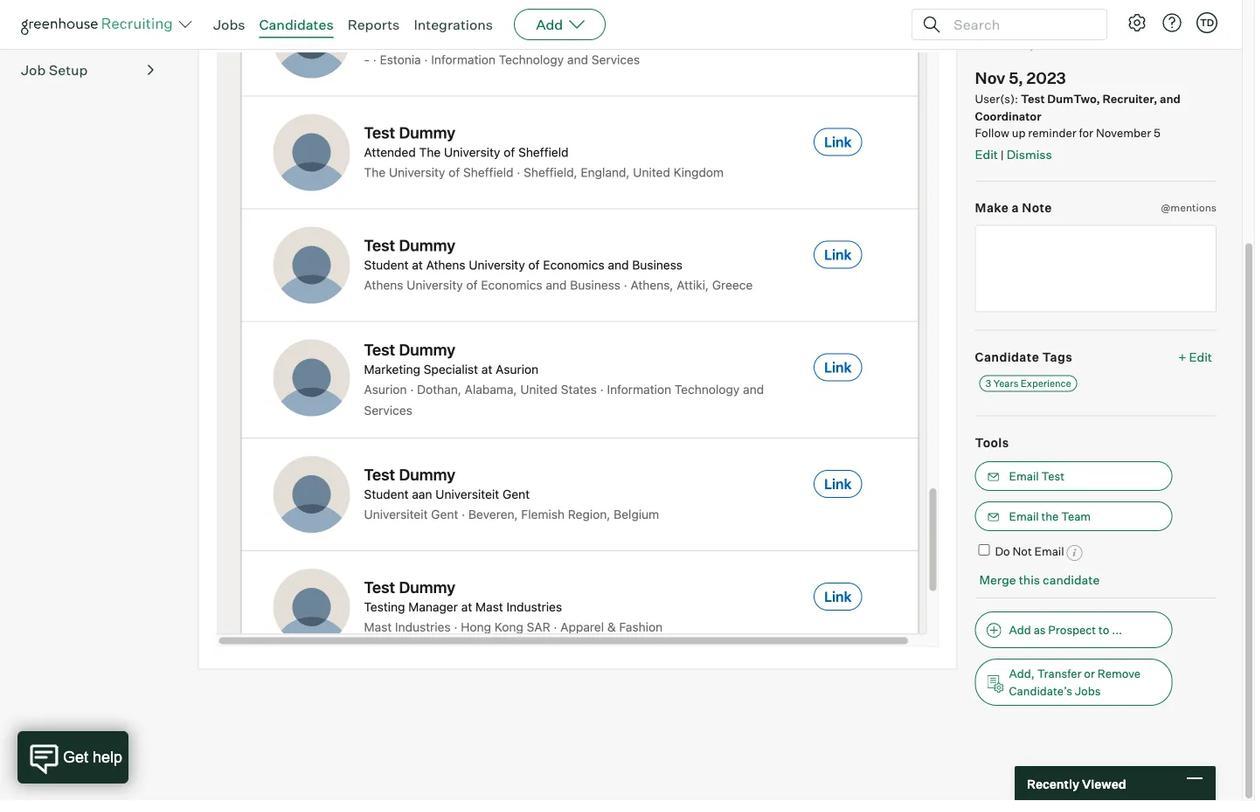 Task type: vqa. For each thing, say whether or not it's contained in the screenshot.
NOTE
yes



Task type: describe. For each thing, give the bounding box(es) containing it.
make a note
[[975, 201, 1053, 216]]

1 horizontal spatial reports link
[[348, 16, 400, 33]]

greenhouse recruiting image
[[21, 14, 178, 35]]

recently
[[1027, 777, 1080, 792]]

transfer
[[1038, 667, 1082, 681]]

email test
[[1010, 470, 1065, 484]]

do not email
[[995, 545, 1065, 559]]

add as prospect to ...
[[1010, 624, 1123, 638]]

+ add
[[1183, 36, 1217, 51]]

email the team
[[1010, 510, 1091, 524]]

+ edit
[[1179, 350, 1213, 365]]

to
[[1099, 624, 1110, 638]]

configure image
[[1127, 12, 1148, 33]]

test inside button
[[1042, 470, 1065, 484]]

...
[[1112, 624, 1123, 638]]

merge this candidate link
[[980, 573, 1100, 588]]

edit link
[[975, 147, 999, 163]]

job
[[21, 62, 46, 79]]

add button
[[514, 9, 606, 40]]

make
[[975, 201, 1009, 216]]

coordinator
[[975, 109, 1042, 123]]

candidates
[[259, 16, 334, 33]]

dumtwo,
[[1048, 92, 1101, 106]]

jobs inside add, transfer or remove candidate's jobs
[[1075, 685, 1101, 699]]

add,
[[1010, 667, 1035, 681]]

not
[[1013, 545, 1032, 559]]

td button
[[1197, 12, 1218, 33]]

do
[[995, 545, 1010, 559]]

email for email test
[[1010, 470, 1039, 484]]

reminder
[[1041, 36, 1102, 51]]

candidates link
[[259, 16, 334, 33]]

0 vertical spatial jobs
[[213, 16, 245, 33]]

0 horizontal spatial reports link
[[21, 24, 154, 45]]

test inside the test dumtwo, recruiter, and coordinator
[[1021, 92, 1045, 106]]

add as prospect to ... button
[[975, 612, 1173, 649]]

edit inside the 'follow up reminder for november 5 edit | dismiss'
[[975, 147, 999, 163]]

this
[[1019, 573, 1041, 588]]

prospect
[[1049, 624, 1097, 638]]

merge this candidate
[[980, 573, 1100, 588]]

team
[[1062, 510, 1091, 524]]

follow-
[[975, 36, 1022, 51]]

5
[[1154, 126, 1161, 140]]

2 horizontal spatial add
[[1193, 36, 1217, 51]]

3
[[986, 378, 992, 390]]

jobs link
[[213, 16, 245, 33]]

+ add link
[[1183, 35, 1217, 52]]

integrations
[[414, 16, 493, 33]]

3 years experience link
[[980, 376, 1078, 393]]

1 vertical spatial edit
[[1190, 350, 1213, 365]]

+ for + add
[[1183, 36, 1191, 51]]

candidate's
[[1010, 685, 1073, 699]]



Task type: locate. For each thing, give the bounding box(es) containing it.
edit
[[975, 147, 999, 163], [1190, 350, 1213, 365]]

0 vertical spatial email
[[1010, 470, 1039, 484]]

integrations link
[[414, 16, 493, 33]]

nov
[[975, 68, 1006, 88]]

test dumtwo, recruiter, and coordinator
[[975, 92, 1181, 123]]

remove
[[1098, 667, 1141, 681]]

job setup link
[[21, 60, 154, 81]]

add, transfer or remove candidate's jobs button
[[975, 660, 1173, 707]]

add inside button
[[1010, 624, 1032, 638]]

reports link
[[348, 16, 400, 33], [21, 24, 154, 45]]

up for follow
[[1012, 126, 1026, 140]]

up down coordinator
[[1012, 126, 1026, 140]]

as
[[1034, 624, 1046, 638]]

recruiter,
[[1103, 92, 1158, 106]]

test up the
[[1042, 470, 1065, 484]]

email up email the team
[[1010, 470, 1039, 484]]

experience
[[1021, 378, 1072, 390]]

1 vertical spatial up
[[1012, 126, 1026, 140]]

candidate tags
[[975, 350, 1073, 365]]

1 horizontal spatial jobs
[[1075, 685, 1101, 699]]

follow
[[975, 126, 1010, 140]]

november
[[1096, 126, 1152, 140]]

add for add as prospect to ...
[[1010, 624, 1032, 638]]

viewed
[[1082, 777, 1127, 792]]

or
[[1084, 667, 1095, 681]]

and
[[1160, 92, 1181, 106]]

email left the
[[1010, 510, 1039, 524]]

for
[[1079, 126, 1094, 140]]

2 vertical spatial email
[[1035, 545, 1065, 559]]

tags
[[1043, 350, 1073, 365]]

setup
[[49, 62, 88, 79]]

email test button
[[975, 462, 1173, 492]]

Search text field
[[950, 12, 1091, 37]]

user(s):
[[975, 92, 1021, 106]]

0 vertical spatial add
[[536, 16, 563, 33]]

jobs down "or"
[[1075, 685, 1101, 699]]

years
[[994, 378, 1019, 390]]

jobs
[[213, 16, 245, 33], [1075, 685, 1101, 699]]

add inside popup button
[[536, 16, 563, 33]]

@mentions
[[1161, 202, 1217, 215]]

reports
[[348, 16, 400, 33], [21, 26, 73, 43]]

follow-up reminder
[[975, 36, 1102, 51]]

job setup
[[21, 62, 88, 79]]

up for follow-
[[1022, 36, 1038, 51]]

Do Not Email checkbox
[[979, 545, 990, 557]]

None text field
[[975, 226, 1217, 313]]

reports link right 'candidates' link
[[348, 16, 400, 33]]

1 horizontal spatial add
[[1010, 624, 1032, 638]]

merge
[[980, 573, 1017, 588]]

0 horizontal spatial jobs
[[213, 16, 245, 33]]

email right the not
[[1035, 545, 1065, 559]]

jobs left the candidates
[[213, 16, 245, 33]]

add, transfer or remove candidate's jobs
[[1010, 667, 1141, 699]]

email inside email the team button
[[1010, 510, 1039, 524]]

3 years experience
[[986, 378, 1072, 390]]

email the team button
[[975, 502, 1173, 532]]

test down nov 5, 2023
[[1021, 92, 1045, 106]]

1 vertical spatial test
[[1042, 470, 1065, 484]]

candidate
[[1043, 573, 1100, 588]]

td
[[1200, 17, 1215, 28]]

the
[[1042, 510, 1059, 524]]

td button
[[1194, 9, 1221, 37]]

email
[[1010, 470, 1039, 484], [1010, 510, 1039, 524], [1035, 545, 1065, 559]]

+ for + edit
[[1179, 350, 1187, 365]]

test
[[1021, 92, 1045, 106], [1042, 470, 1065, 484]]

reports right 'candidates' link
[[348, 16, 400, 33]]

1 horizontal spatial edit
[[1190, 350, 1213, 365]]

1 vertical spatial jobs
[[1075, 685, 1101, 699]]

recently viewed
[[1027, 777, 1127, 792]]

5,
[[1009, 68, 1024, 88]]

@mentions link
[[1161, 200, 1217, 217]]

up
[[1022, 36, 1038, 51], [1012, 126, 1026, 140]]

1 vertical spatial add
[[1193, 36, 1217, 51]]

up up nov 5, 2023
[[1022, 36, 1038, 51]]

email for email the team
[[1010, 510, 1039, 524]]

0 vertical spatial up
[[1022, 36, 1038, 51]]

add
[[536, 16, 563, 33], [1193, 36, 1217, 51], [1010, 624, 1032, 638]]

1 horizontal spatial reports
[[348, 16, 400, 33]]

dismiss link
[[1007, 147, 1053, 163]]

add for add
[[536, 16, 563, 33]]

0 vertical spatial +
[[1183, 36, 1191, 51]]

2 vertical spatial add
[[1010, 624, 1032, 638]]

0 vertical spatial test
[[1021, 92, 1045, 106]]

0 horizontal spatial reports
[[21, 26, 73, 43]]

+
[[1183, 36, 1191, 51], [1179, 350, 1187, 365]]

0 horizontal spatial add
[[536, 16, 563, 33]]

|
[[1001, 148, 1005, 162]]

nov 5, 2023
[[975, 68, 1067, 88]]

up inside the 'follow up reminder for november 5 edit | dismiss'
[[1012, 126, 1026, 140]]

reports link up job setup link on the left top
[[21, 24, 154, 45]]

candidate
[[975, 350, 1040, 365]]

dismiss
[[1007, 147, 1053, 163]]

reports up job setup
[[21, 26, 73, 43]]

follow up reminder for november 5 edit | dismiss
[[975, 126, 1161, 163]]

2023
[[1027, 68, 1067, 88]]

1 vertical spatial email
[[1010, 510, 1039, 524]]

a
[[1012, 201, 1020, 216]]

1 vertical spatial +
[[1179, 350, 1187, 365]]

+ edit link
[[1175, 345, 1217, 370]]

0 vertical spatial edit
[[975, 147, 999, 163]]

email inside button
[[1010, 470, 1039, 484]]

reminder
[[1028, 126, 1077, 140]]

note
[[1022, 201, 1053, 216]]

tools
[[975, 436, 1010, 451]]

0 horizontal spatial edit
[[975, 147, 999, 163]]



